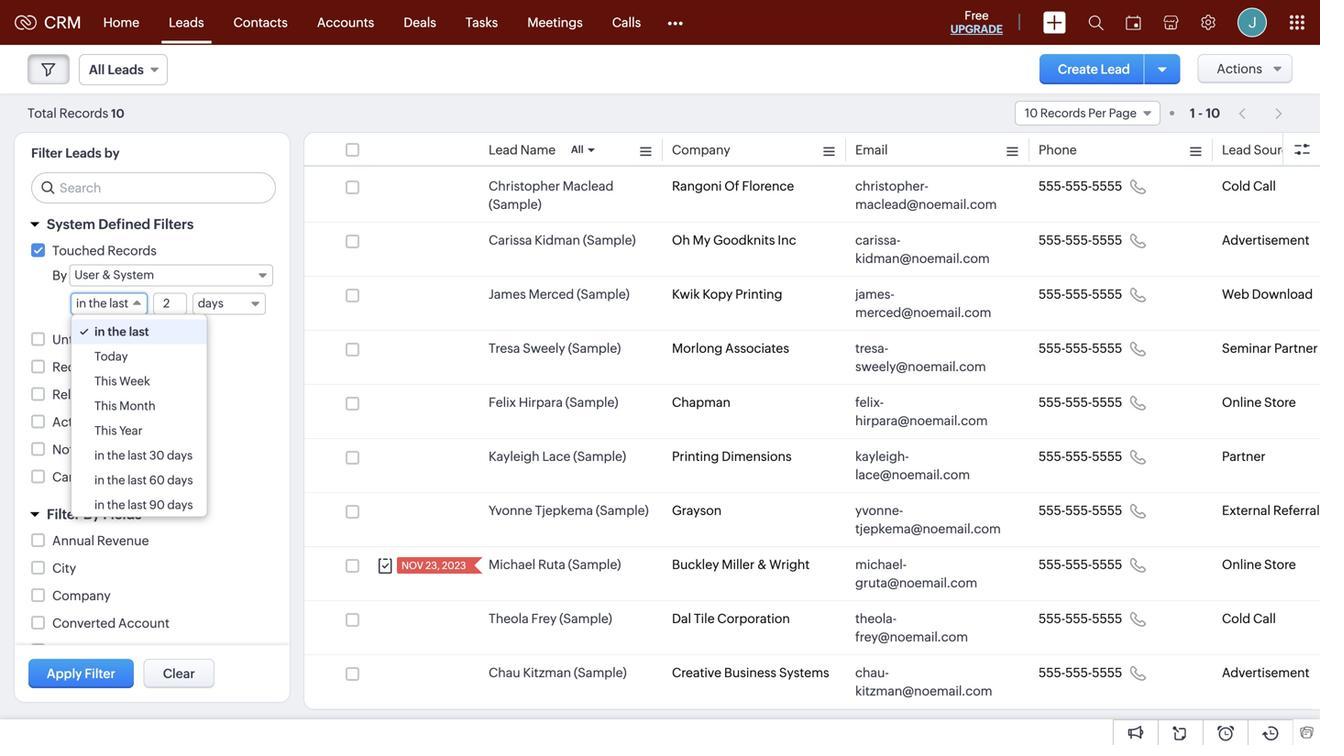 Task type: describe. For each thing, give the bounding box(es) containing it.
this year option
[[72, 419, 207, 443]]

system defined filters
[[47, 216, 194, 232]]

in the last 30 days
[[94, 449, 193, 463]]

tresa- sweely@noemail.com link
[[856, 339, 1002, 376]]

create lead button
[[1040, 54, 1149, 84]]

&
[[757, 558, 767, 572]]

lace
[[542, 449, 571, 464]]

web
[[1222, 287, 1250, 302]]

nov
[[402, 560, 424, 572]]

fields
[[103, 507, 142, 523]]

(sample) for tresa sweely (sample)
[[568, 341, 621, 356]]

florence
[[742, 179, 794, 194]]

carissa- kidman@noemail.com link
[[856, 231, 1002, 268]]

sweely
[[523, 341, 566, 356]]

in for 60
[[94, 474, 105, 487]]

5555 for christopher- maclead@noemail.com
[[1092, 179, 1123, 194]]

kidman@noemail.com
[[856, 251, 990, 266]]

this for this year
[[94, 424, 117, 438]]

tresa-
[[856, 341, 889, 356]]

2 online store from the top
[[1222, 558, 1297, 572]]

yvonne
[[489, 503, 533, 518]]

kayleigh
[[489, 449, 540, 464]]

555-555-5555 for yvonne- tjepkema@noemail.com
[[1039, 503, 1123, 518]]

printing dimensions
[[672, 449, 792, 464]]

call for christopher- maclead@noemail.com
[[1254, 179, 1276, 194]]

felix-
[[856, 395, 884, 410]]

5555 for theola- frey@noemail.com
[[1092, 612, 1123, 626]]

felix hirpara (sample)
[[489, 395, 619, 410]]

this month option
[[72, 394, 207, 419]]

gruta@noemail.com
[[856, 576, 978, 591]]

5555 for tresa- sweely@noemail.com
[[1092, 341, 1123, 356]]

in the last 90 days option
[[72, 493, 207, 518]]

name
[[521, 143, 556, 157]]

michael ruta (sample) link
[[489, 556, 621, 574]]

advertisement for carissa- kidman@noemail.com
[[1222, 233, 1310, 248]]

yvonne- tjepkema@noemail.com link
[[856, 502, 1002, 538]]

free
[[965, 9, 989, 22]]

chapman
[[672, 395, 731, 410]]

1 online from the top
[[1222, 395, 1262, 410]]

nov 23, 2023 link
[[397, 558, 468, 574]]

theola-
[[856, 612, 897, 626]]

lead for lead source
[[1222, 143, 1252, 157]]

by
[[104, 146, 120, 160]]

kayleigh- lace@noemail.com
[[856, 449, 970, 482]]

last up today option
[[129, 325, 149, 339]]

grayson
[[672, 503, 722, 518]]

chau kitzman (sample)
[[489, 666, 627, 680]]

2 online from the top
[[1222, 558, 1262, 572]]

records for touched
[[108, 243, 157, 258]]

advertisement for chau- kitzman@noemail.com
[[1222, 666, 1310, 680]]

meetings link
[[513, 0, 598, 44]]

defined
[[98, 216, 150, 232]]

0 vertical spatial leads
[[169, 15, 204, 30]]

tasks
[[466, 15, 498, 30]]

frey
[[531, 612, 557, 626]]

converted contact
[[52, 644, 167, 658]]

record
[[52, 360, 95, 375]]

deals
[[404, 15, 436, 30]]

10 for total records 10
[[111, 107, 125, 121]]

filter by fields button
[[15, 498, 290, 531]]

cold for christopher- maclead@noemail.com
[[1222, 179, 1251, 194]]

upgrade
[[951, 23, 1003, 35]]

christopher maclead (sample)
[[489, 179, 614, 212]]

chau- kitzman@noemail.com link
[[856, 664, 1002, 701]]

lead for lead name
[[489, 143, 518, 157]]

555-555-5555 for carissa- kidman@noemail.com
[[1039, 233, 1123, 248]]

this week option
[[72, 369, 207, 394]]

in the last option
[[72, 320, 207, 344]]

buckley miller & wright
[[672, 558, 810, 572]]

untouched records
[[52, 332, 171, 347]]

account
[[118, 616, 170, 631]]

related records action
[[52, 387, 191, 402]]

apply filter button
[[28, 659, 134, 689]]

23,
[[426, 560, 440, 572]]

5555 for yvonne- tjepkema@noemail.com
[[1092, 503, 1123, 518]]

lace@noemail.com
[[856, 468, 970, 482]]

theola
[[489, 612, 529, 626]]

james-
[[856, 287, 895, 302]]

christopher-
[[856, 179, 929, 194]]

(sample) for yvonne tjepkema (sample)
[[596, 503, 649, 518]]

felix- hirpara@noemail.com
[[856, 395, 988, 428]]

10 for 1 - 10
[[1206, 106, 1221, 121]]

1 online store from the top
[[1222, 395, 1297, 410]]

by inside dropdown button
[[83, 507, 100, 523]]

(sample) for theola frey (sample)
[[560, 612, 612, 626]]

create menu image
[[1044, 11, 1067, 33]]

kayleigh-
[[856, 449, 909, 464]]

felix
[[489, 395, 516, 410]]

james
[[489, 287, 526, 302]]

revenue
[[97, 534, 149, 548]]

calls link
[[598, 0, 656, 44]]

row group containing christopher maclead (sample)
[[304, 169, 1321, 710]]

list box containing in the last
[[72, 315, 207, 518]]

converted for converted account
[[52, 616, 116, 631]]

chau-
[[856, 666, 889, 680]]

sweely@noemail.com
[[856, 359, 986, 374]]

555-555-5555 for james- merced@noemail.com
[[1039, 287, 1123, 302]]

2023
[[442, 560, 466, 572]]

cold call for theola- frey@noemail.com
[[1222, 612, 1276, 626]]

oh
[[672, 233, 690, 248]]

cold call for christopher- maclead@noemail.com
[[1222, 179, 1276, 194]]

contact
[[118, 644, 167, 658]]

chau kitzman (sample) link
[[489, 664, 627, 682]]

in the last inside field
[[76, 297, 129, 310]]

related
[[52, 387, 98, 402]]

system
[[47, 216, 95, 232]]

in the last inside option
[[94, 325, 149, 339]]

carissa-
[[856, 233, 901, 248]]

2 store from the top
[[1265, 558, 1297, 572]]

1
[[1190, 106, 1196, 121]]

notes
[[52, 442, 87, 457]]

activities
[[52, 415, 107, 430]]

kayleigh lace (sample)
[[489, 449, 626, 464]]

filters
[[153, 216, 194, 232]]

web download
[[1222, 287, 1314, 302]]

tresa sweely (sample) link
[[489, 339, 621, 358]]

untouched
[[52, 332, 119, 347]]

ruta
[[538, 558, 566, 572]]

michael ruta (sample)
[[489, 558, 621, 572]]

city
[[52, 561, 76, 576]]

filter by fields
[[47, 507, 142, 523]]

converted for converted contact
[[52, 644, 116, 658]]

in the last 60 days option
[[72, 468, 207, 493]]

kitzman@noemail.com
[[856, 684, 993, 699]]

hirpara@noemail.com
[[856, 414, 988, 428]]

last for 30
[[128, 449, 147, 463]]



Task type: locate. For each thing, give the bounding box(es) containing it.
1 vertical spatial printing
[[672, 449, 719, 464]]

1 vertical spatial call
[[1254, 612, 1276, 626]]

leads right home link at the left of the page
[[169, 15, 204, 30]]

days right 60
[[167, 474, 193, 487]]

rangoni
[[672, 179, 722, 194]]

0 vertical spatial call
[[1254, 179, 1276, 194]]

(sample) for james merced (sample)
[[577, 287, 630, 302]]

today option
[[72, 344, 207, 369]]

last for 90
[[128, 498, 147, 512]]

(sample) inside the theola frey (sample) link
[[560, 612, 612, 626]]

5 5555 from the top
[[1092, 395, 1123, 410]]

1 vertical spatial online
[[1222, 558, 1262, 572]]

this inside this week option
[[94, 375, 117, 388]]

1 555-555-5555 from the top
[[1039, 179, 1123, 194]]

tresa- sweely@noemail.com
[[856, 341, 986, 374]]

days right 30
[[167, 449, 193, 463]]

create lead
[[1058, 62, 1130, 77]]

4 555-555-5555 from the top
[[1039, 341, 1123, 356]]

converted up apply filter button
[[52, 644, 116, 658]]

by
[[52, 268, 67, 283], [83, 507, 100, 523]]

1 horizontal spatial action
[[152, 387, 191, 402]]

1 this from the top
[[94, 375, 117, 388]]

1 horizontal spatial by
[[83, 507, 100, 523]]

this for this week
[[94, 375, 117, 388]]

filter down total
[[31, 146, 62, 160]]

nov 23, 2023
[[402, 560, 466, 572]]

2 advertisement from the top
[[1222, 666, 1310, 680]]

2 5555 from the top
[[1092, 233, 1123, 248]]

(sample) right the kitzman
[[574, 666, 627, 680]]

cold for theola- frey@noemail.com
[[1222, 612, 1251, 626]]

this month
[[94, 399, 156, 413]]

converted up "converted contact"
[[52, 616, 116, 631]]

555-555-5555 for felix- hirpara@noemail.com
[[1039, 395, 1123, 410]]

creative
[[672, 666, 722, 680]]

555-555-5555 for chau- kitzman@noemail.com
[[1039, 666, 1123, 680]]

the up in the last 90 days option
[[107, 474, 125, 487]]

download
[[1252, 287, 1314, 302]]

the inside field
[[89, 297, 107, 310]]

partner up the external at the bottom of the page
[[1222, 449, 1266, 464]]

(sample) for chau kitzman (sample)
[[574, 666, 627, 680]]

0 horizontal spatial 10
[[111, 107, 125, 121]]

0 vertical spatial cold call
[[1222, 179, 1276, 194]]

profile image
[[1238, 8, 1267, 37]]

2 call from the top
[[1254, 612, 1276, 626]]

1 vertical spatial online store
[[1222, 558, 1297, 572]]

leads link
[[154, 0, 219, 44]]

(sample) inside kayleigh lace (sample) link
[[573, 449, 626, 464]]

in the last field
[[71, 293, 148, 315]]

(sample) right kidman
[[583, 233, 636, 248]]

None text field
[[154, 294, 186, 314]]

0 vertical spatial printing
[[736, 287, 783, 302]]

filter leads by
[[31, 146, 120, 160]]

this for this month
[[94, 399, 117, 413]]

wright
[[770, 558, 810, 572]]

list box
[[72, 315, 207, 518]]

hirpara
[[519, 395, 563, 410]]

5 555-555-5555 from the top
[[1039, 395, 1123, 410]]

the up "today"
[[108, 325, 126, 339]]

(sample) for felix hirpara (sample)
[[566, 395, 619, 410]]

maclead@noemail.com
[[856, 197, 997, 212]]

1 vertical spatial cold call
[[1222, 612, 1276, 626]]

last inside field
[[109, 297, 129, 310]]

seminar partner
[[1222, 341, 1318, 356]]

0 vertical spatial store
[[1265, 395, 1297, 410]]

3 this from the top
[[94, 424, 117, 438]]

dal tile corporation
[[672, 612, 790, 626]]

records for untouched
[[122, 332, 171, 347]]

inc
[[778, 233, 797, 248]]

1 vertical spatial days
[[167, 474, 193, 487]]

this inside this year option
[[94, 424, 117, 438]]

0 vertical spatial partner
[[1275, 341, 1318, 356]]

2 days from the top
[[167, 474, 193, 487]]

last for 60
[[128, 474, 147, 487]]

in for 30
[[94, 449, 105, 463]]

in the last up "today"
[[94, 325, 149, 339]]

-
[[1199, 106, 1203, 121]]

james- merced@noemail.com link
[[856, 285, 1002, 322]]

dal
[[672, 612, 692, 626]]

in inside field
[[76, 297, 86, 310]]

filter for filter by fields
[[47, 507, 80, 523]]

1 call from the top
[[1254, 179, 1276, 194]]

(sample) right merced
[[577, 287, 630, 302]]

0 vertical spatial this
[[94, 375, 117, 388]]

10 555-555-5555 from the top
[[1039, 666, 1123, 680]]

yvonne tjepkema (sample) link
[[489, 502, 649, 520]]

6 555-555-5555 from the top
[[1039, 449, 1123, 464]]

1 vertical spatial by
[[83, 507, 100, 523]]

days for in the last 90 days
[[167, 498, 193, 512]]

2 vertical spatial this
[[94, 424, 117, 438]]

10 up the by
[[111, 107, 125, 121]]

(sample) inside chau kitzman (sample) link
[[574, 666, 627, 680]]

lead right create
[[1101, 62, 1130, 77]]

last left 30
[[128, 449, 147, 463]]

yvonne tjepkema (sample)
[[489, 503, 649, 518]]

Search text field
[[32, 173, 275, 203]]

1 vertical spatial partner
[[1222, 449, 1266, 464]]

(sample) inside tresa sweely (sample) link
[[568, 341, 621, 356]]

2 vertical spatial days
[[167, 498, 193, 512]]

by up the annual revenue
[[83, 507, 100, 523]]

touched
[[52, 243, 105, 258]]

(sample) right lace
[[573, 449, 626, 464]]

home
[[103, 15, 140, 30]]

filter for filter leads by
[[31, 146, 62, 160]]

frey@noemail.com
[[856, 630, 968, 645]]

2 555-555-5555 from the top
[[1039, 233, 1123, 248]]

8 5555 from the top
[[1092, 558, 1123, 572]]

(sample) down christopher
[[489, 197, 542, 212]]

filter inside button
[[85, 667, 115, 681]]

2 horizontal spatial lead
[[1222, 143, 1252, 157]]

last
[[109, 297, 129, 310], [129, 325, 149, 339], [128, 449, 147, 463], [128, 474, 147, 487], [128, 498, 147, 512]]

in the last 60 days
[[94, 474, 193, 487]]

online store down external referral
[[1222, 558, 1297, 572]]

1 days from the top
[[167, 449, 193, 463]]

michael-
[[856, 558, 907, 572]]

michael
[[489, 558, 536, 572]]

partner right seminar
[[1275, 341, 1318, 356]]

8 555-555-5555 from the top
[[1039, 558, 1123, 572]]

10 5555 from the top
[[1092, 666, 1123, 680]]

days for in the last 60 days
[[167, 474, 193, 487]]

leads left the by
[[65, 146, 102, 160]]

this week
[[94, 375, 150, 388]]

yvonne- tjepkema@noemail.com
[[856, 503, 1001, 536]]

0 horizontal spatial by
[[52, 268, 67, 283]]

navigation
[[1230, 100, 1293, 127]]

company down "city"
[[52, 589, 111, 603]]

lead name
[[489, 143, 556, 157]]

1 cold from the top
[[1222, 179, 1251, 194]]

filter inside dropdown button
[[47, 507, 80, 523]]

10 inside total records 10
[[111, 107, 125, 121]]

0 vertical spatial company
[[672, 143, 731, 157]]

0 horizontal spatial lead
[[489, 143, 518, 157]]

by down touched at the left of page
[[52, 268, 67, 283]]

(sample) right frey
[[560, 612, 612, 626]]

0 vertical spatial advertisement
[[1222, 233, 1310, 248]]

store down external referral
[[1265, 558, 1297, 572]]

5555 for james- merced@noemail.com
[[1092, 287, 1123, 302]]

0 horizontal spatial leads
[[65, 146, 102, 160]]

printing up grayson
[[672, 449, 719, 464]]

1 5555 from the top
[[1092, 179, 1123, 194]]

9 555-555-5555 from the top
[[1039, 612, 1123, 626]]

1 store from the top
[[1265, 395, 1297, 410]]

filter up the annual
[[47, 507, 80, 523]]

(sample) inside "christopher maclead (sample)"
[[489, 197, 542, 212]]

in the last up untouched records
[[76, 297, 129, 310]]

2 vertical spatial filter
[[85, 667, 115, 681]]

(sample) for carissa kidman (sample)
[[583, 233, 636, 248]]

in for 90
[[94, 498, 105, 512]]

systems
[[779, 666, 830, 680]]

create
[[1058, 62, 1099, 77]]

(sample) right the hirpara
[[566, 395, 619, 410]]

2 cold from the top
[[1222, 612, 1251, 626]]

(sample) for christopher maclead (sample)
[[489, 197, 542, 212]]

theola frey (sample)
[[489, 612, 612, 626]]

lead
[[1101, 62, 1130, 77], [489, 143, 518, 157], [1222, 143, 1252, 157]]

555-555-5555 for kayleigh- lace@noemail.com
[[1039, 449, 1123, 464]]

0 horizontal spatial printing
[[672, 449, 719, 464]]

0 vertical spatial action
[[98, 360, 137, 375]]

this up this year
[[94, 399, 117, 413]]

1 cold call from the top
[[1222, 179, 1276, 194]]

7 5555 from the top
[[1092, 503, 1123, 518]]

(sample) inside carissa kidman (sample) link
[[583, 233, 636, 248]]

christopher- maclead@noemail.com
[[856, 179, 997, 212]]

2 cold call from the top
[[1222, 612, 1276, 626]]

2 converted from the top
[[52, 644, 116, 658]]

accounts link
[[302, 0, 389, 44]]

kayleigh- lace@noemail.com link
[[856, 448, 1002, 484]]

buckley
[[672, 558, 719, 572]]

total
[[28, 106, 57, 121]]

christopher maclead (sample) link
[[489, 177, 654, 214]]

records for related
[[100, 387, 149, 402]]

the up untouched
[[89, 297, 107, 310]]

in the last 30 days option
[[72, 443, 207, 468]]

in up the campaigns
[[94, 449, 105, 463]]

annual
[[52, 534, 94, 548]]

1 vertical spatial filter
[[47, 507, 80, 523]]

0 vertical spatial converted
[[52, 616, 116, 631]]

search element
[[1078, 0, 1115, 45]]

search image
[[1089, 15, 1104, 30]]

email
[[856, 143, 888, 157]]

oh my goodknits inc
[[672, 233, 797, 248]]

my
[[693, 233, 711, 248]]

online store down seminar partner at the right of the page
[[1222, 395, 1297, 410]]

0 vertical spatial online store
[[1222, 395, 1297, 410]]

1 vertical spatial store
[[1265, 558, 1297, 572]]

1 horizontal spatial 10
[[1206, 106, 1221, 121]]

0 vertical spatial cold
[[1222, 179, 1251, 194]]

10 right -
[[1206, 106, 1221, 121]]

(sample) inside "james merced (sample)" "link"
[[577, 287, 630, 302]]

goodknits
[[714, 233, 775, 248]]

last left 60
[[128, 474, 147, 487]]

the for 60
[[107, 474, 125, 487]]

phone
[[1039, 143, 1077, 157]]

carissa kidman (sample) link
[[489, 231, 636, 249]]

records for total
[[59, 106, 108, 121]]

of
[[725, 179, 740, 194]]

last left 90
[[128, 498, 147, 512]]

online store
[[1222, 395, 1297, 410], [1222, 558, 1297, 572]]

felix- hirpara@noemail.com link
[[856, 393, 1002, 430]]

this inside this month option
[[94, 399, 117, 413]]

morlong
[[672, 341, 723, 356]]

lead left name on the top
[[489, 143, 518, 157]]

0 horizontal spatial company
[[52, 589, 111, 603]]

lead left source
[[1222, 143, 1252, 157]]

5555 for chau- kitzman@noemail.com
[[1092, 666, 1123, 680]]

filter down "converted contact"
[[85, 667, 115, 681]]

deals link
[[389, 0, 451, 44]]

0 horizontal spatial partner
[[1222, 449, 1266, 464]]

referral
[[1274, 503, 1320, 518]]

the for 30
[[107, 449, 125, 463]]

1 advertisement from the top
[[1222, 233, 1310, 248]]

1 vertical spatial advertisement
[[1222, 666, 1310, 680]]

store down seminar partner at the right of the page
[[1265, 395, 1297, 410]]

(sample) for michael ruta (sample)
[[568, 558, 621, 572]]

online down the external at the bottom of the page
[[1222, 558, 1262, 572]]

chau
[[489, 666, 521, 680]]

7 555-555-5555 from the top
[[1039, 503, 1123, 518]]

in up filter by fields
[[94, 474, 105, 487]]

in up "today"
[[94, 325, 105, 339]]

days right 90
[[167, 498, 193, 512]]

555-555-5555 for christopher- maclead@noemail.com
[[1039, 179, 1123, 194]]

4 5555 from the top
[[1092, 341, 1123, 356]]

555-555-5555 for tresa- sweely@noemail.com
[[1039, 341, 1123, 356]]

(sample) right sweely
[[568, 341, 621, 356]]

2 this from the top
[[94, 399, 117, 413]]

row group
[[304, 169, 1321, 710]]

(sample) inside felix hirpara (sample) link
[[566, 395, 619, 410]]

calendar image
[[1126, 15, 1142, 30]]

kitzman
[[523, 666, 571, 680]]

1 vertical spatial this
[[94, 399, 117, 413]]

1 horizontal spatial printing
[[736, 287, 783, 302]]

days for in the last 30 days
[[167, 449, 193, 463]]

this left year in the bottom of the page
[[94, 424, 117, 438]]

annual revenue
[[52, 534, 149, 548]]

1 horizontal spatial partner
[[1275, 341, 1318, 356]]

1 horizontal spatial leads
[[169, 15, 204, 30]]

converted account
[[52, 616, 170, 631]]

profile element
[[1227, 0, 1278, 44]]

0 vertical spatial days
[[167, 449, 193, 463]]

logo image
[[15, 15, 37, 30]]

printing right kopy
[[736, 287, 783, 302]]

this
[[94, 375, 117, 388], [94, 399, 117, 413], [94, 424, 117, 438]]

meetings
[[528, 15, 583, 30]]

online down seminar
[[1222, 395, 1262, 410]]

1 horizontal spatial lead
[[1101, 62, 1130, 77]]

3 555-555-5555 from the top
[[1039, 287, 1123, 302]]

(sample) inside yvonne tjepkema (sample) link
[[596, 503, 649, 518]]

0 vertical spatial online
[[1222, 395, 1262, 410]]

3 5555 from the top
[[1092, 287, 1123, 302]]

5555 for kayleigh- lace@noemail.com
[[1092, 449, 1123, 464]]

create menu element
[[1033, 0, 1078, 44]]

calls
[[612, 15, 641, 30]]

(sample) right ruta
[[568, 558, 621, 572]]

in down the campaigns
[[94, 498, 105, 512]]

555-555-5555 for theola- frey@noemail.com
[[1039, 612, 1123, 626]]

5555 for carissa- kidman@noemail.com
[[1092, 233, 1123, 248]]

(sample) inside the michael ruta (sample) link
[[568, 558, 621, 572]]

lead inside button
[[1101, 62, 1130, 77]]

the down in the last 60 days option
[[107, 498, 125, 512]]

miller
[[722, 558, 755, 572]]

rangoni of florence
[[672, 179, 794, 194]]

partner
[[1275, 341, 1318, 356], [1222, 449, 1266, 464]]

in up untouched
[[76, 297, 86, 310]]

30
[[149, 449, 165, 463]]

6 5555 from the top
[[1092, 449, 1123, 464]]

1 converted from the top
[[52, 616, 116, 631]]

0 vertical spatial filter
[[31, 146, 62, 160]]

1 vertical spatial in the last
[[94, 325, 149, 339]]

theola frey (sample) link
[[489, 610, 612, 628]]

clear
[[163, 667, 195, 681]]

today
[[94, 350, 128, 364]]

10
[[1206, 106, 1221, 121], [111, 107, 125, 121]]

merced@noemail.com
[[856, 305, 992, 320]]

1 vertical spatial company
[[52, 589, 111, 603]]

1 horizontal spatial company
[[672, 143, 731, 157]]

9 5555 from the top
[[1092, 612, 1123, 626]]

the down this year
[[107, 449, 125, 463]]

0 vertical spatial in the last
[[76, 297, 129, 310]]

last up the in the last option
[[109, 297, 129, 310]]

call for theola- frey@noemail.com
[[1254, 612, 1276, 626]]

theola- frey@noemail.com link
[[856, 610, 1002, 647]]

1 vertical spatial cold
[[1222, 612, 1251, 626]]

year
[[119, 424, 143, 438]]

kayleigh lace (sample) link
[[489, 448, 626, 466]]

5555 for felix- hirpara@noemail.com
[[1092, 395, 1123, 410]]

company
[[672, 143, 731, 157], [52, 589, 111, 603]]

(sample) right tjepkema
[[596, 503, 649, 518]]

1 vertical spatial action
[[152, 387, 191, 402]]

in the last 90 days
[[94, 498, 193, 512]]

contacts link
[[219, 0, 302, 44]]

company up rangoni
[[672, 143, 731, 157]]

(sample) for kayleigh lace (sample)
[[573, 449, 626, 464]]

the for 90
[[107, 498, 125, 512]]

0 vertical spatial by
[[52, 268, 67, 283]]

3 days from the top
[[167, 498, 193, 512]]

this down "today"
[[94, 375, 117, 388]]

0 horizontal spatial action
[[98, 360, 137, 375]]

1 vertical spatial converted
[[52, 644, 116, 658]]

1 vertical spatial leads
[[65, 146, 102, 160]]



Task type: vqa. For each thing, say whether or not it's contained in the screenshot.


